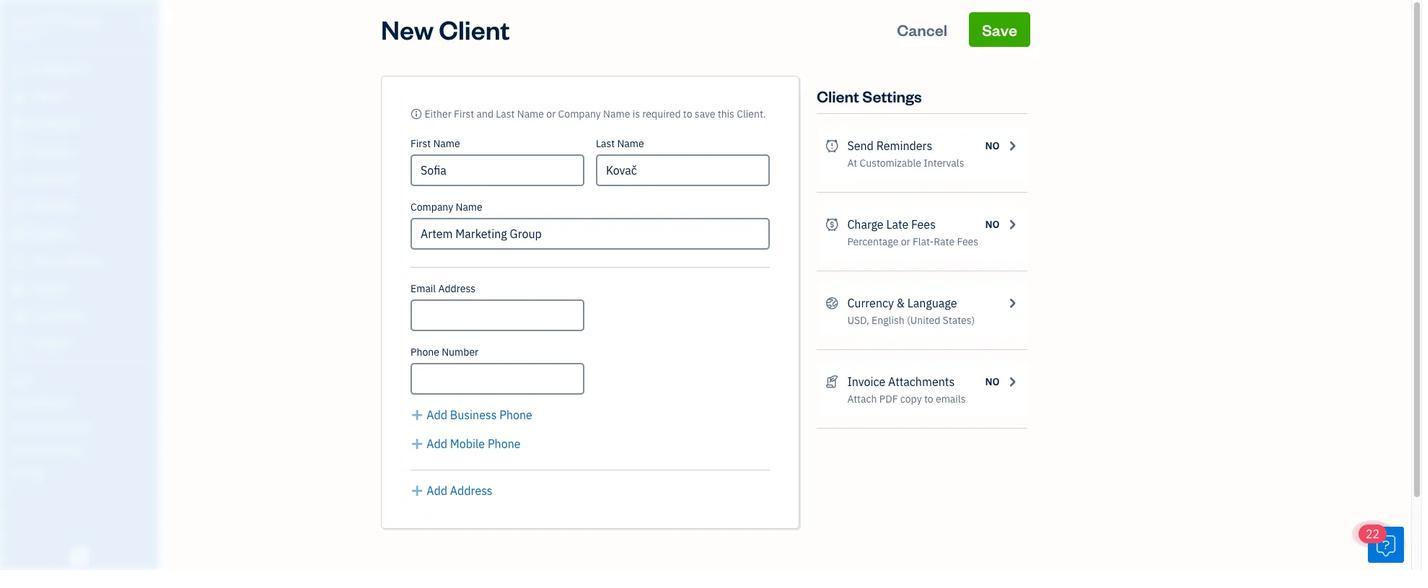 Task type: vqa. For each thing, say whether or not it's contained in the screenshot.
Services LINK
no



Task type: locate. For each thing, give the bounding box(es) containing it.
cancel
[[897, 19, 948, 40]]

address down "add mobile phone"
[[450, 484, 493, 498]]

address
[[438, 282, 476, 295], [450, 484, 493, 498]]

or
[[547, 108, 556, 121], [901, 235, 911, 248]]

name left is
[[604, 108, 630, 121]]

is
[[633, 108, 640, 121]]

reminders
[[877, 139, 933, 153]]

dashboard image
[[9, 63, 27, 77]]

name
[[517, 108, 544, 121], [604, 108, 630, 121], [433, 137, 460, 150], [617, 137, 644, 150], [456, 201, 483, 214]]

plus image left add address
[[411, 482, 424, 500]]

2 vertical spatial plus image
[[411, 482, 424, 500]]

2 chevronright image from the top
[[1006, 373, 1019, 391]]

send
[[848, 139, 874, 153]]

email
[[411, 282, 436, 295]]

fees
[[912, 217, 936, 232], [957, 235, 979, 248]]

phone for add business phone
[[500, 408, 533, 422]]

phone left number
[[411, 346, 440, 359]]

company inside noah's company owner
[[51, 13, 100, 27]]

0 vertical spatial chevronright image
[[1006, 216, 1019, 233]]

(united
[[907, 314, 941, 327]]

first left and on the left top of page
[[454, 108, 474, 121]]

settings image
[[11, 466, 154, 478]]

no for charge late fees
[[986, 218, 1000, 231]]

2 horizontal spatial company
[[558, 108, 601, 121]]

1 add from the top
[[427, 408, 448, 422]]

3 plus image from the top
[[411, 482, 424, 500]]

main element
[[0, 0, 195, 570]]

language
[[908, 296, 957, 310]]

pdf
[[880, 393, 898, 406]]

1 vertical spatial chevronright image
[[1006, 295, 1019, 312]]

add for add address
[[427, 484, 448, 498]]

company right noah's
[[51, 13, 100, 27]]

1 horizontal spatial company
[[411, 201, 453, 214]]

client settings
[[817, 86, 922, 106]]

1 vertical spatial chevronright image
[[1006, 373, 1019, 391]]

Email Address text field
[[411, 300, 585, 331]]

last right and on the left top of page
[[496, 108, 515, 121]]

and
[[477, 108, 494, 121]]

percentage
[[848, 235, 899, 248]]

1 vertical spatial phone
[[500, 408, 533, 422]]

send reminders
[[848, 139, 933, 153]]

english
[[872, 314, 905, 327]]

add address button
[[411, 482, 493, 500]]

0 vertical spatial client
[[439, 12, 510, 46]]

fees up flat-
[[912, 217, 936, 232]]

name for company name
[[456, 201, 483, 214]]

0 vertical spatial company
[[51, 13, 100, 27]]

to left save
[[683, 108, 693, 121]]

charge
[[848, 217, 884, 232]]

invoice
[[848, 375, 886, 389]]

phone right 'mobile'
[[488, 437, 521, 451]]

1 plus image from the top
[[411, 406, 424, 424]]

0 vertical spatial fees
[[912, 217, 936, 232]]

1 horizontal spatial to
[[925, 393, 934, 406]]

1 vertical spatial last
[[596, 137, 615, 150]]

1 vertical spatial client
[[817, 86, 860, 106]]

0 horizontal spatial company
[[51, 13, 100, 27]]

2 vertical spatial no
[[986, 375, 1000, 388]]

0 vertical spatial chevronright image
[[1006, 137, 1019, 154]]

2 no from the top
[[986, 218, 1000, 231]]

1 horizontal spatial fees
[[957, 235, 979, 248]]

team members image
[[11, 397, 154, 409]]

estimate image
[[9, 118, 27, 132]]

1 horizontal spatial client
[[817, 86, 860, 106]]

0 horizontal spatial first
[[411, 137, 431, 150]]

0 vertical spatial address
[[438, 282, 476, 295]]

client up 'latereminders' 'image'
[[817, 86, 860, 106]]

1 vertical spatial add
[[427, 437, 448, 451]]

2 add from the top
[[427, 437, 448, 451]]

add inside 'button'
[[427, 484, 448, 498]]

company up last name
[[558, 108, 601, 121]]

or right and on the left top of page
[[547, 108, 556, 121]]

name down first name 'text box' at left
[[456, 201, 483, 214]]

usd,
[[848, 314, 870, 327]]

noah's company owner
[[12, 13, 100, 40]]

client right new
[[439, 12, 510, 46]]

client
[[439, 12, 510, 46], [817, 86, 860, 106]]

emails
[[936, 393, 966, 406]]

phone
[[411, 346, 440, 359], [500, 408, 533, 422], [488, 437, 521, 451]]

22
[[1366, 527, 1380, 541]]

1 chevronright image from the top
[[1006, 137, 1019, 154]]

chevronright image
[[1006, 216, 1019, 233], [1006, 373, 1019, 391]]

2 vertical spatial company
[[411, 201, 453, 214]]

1 horizontal spatial or
[[901, 235, 911, 248]]

2 vertical spatial add
[[427, 484, 448, 498]]

no
[[986, 139, 1000, 152], [986, 218, 1000, 231], [986, 375, 1000, 388]]

add for add mobile phone
[[427, 437, 448, 451]]

at customizable intervals
[[848, 157, 965, 170]]

address right the email
[[438, 282, 476, 295]]

1 chevronright image from the top
[[1006, 216, 1019, 233]]

invoice attachments
[[848, 375, 955, 389]]

1 horizontal spatial first
[[454, 108, 474, 121]]

payment image
[[9, 173, 27, 187]]

0 vertical spatial or
[[547, 108, 556, 121]]

plus image
[[411, 406, 424, 424], [411, 435, 424, 453], [411, 482, 424, 500]]

address inside 'button'
[[450, 484, 493, 498]]

last
[[496, 108, 515, 121], [596, 137, 615, 150]]

add down add mobile phone button at left bottom
[[427, 484, 448, 498]]

add left 'mobile'
[[427, 437, 448, 451]]

plus image for add address
[[411, 482, 424, 500]]

0 horizontal spatial or
[[547, 108, 556, 121]]

0 vertical spatial plus image
[[411, 406, 424, 424]]

chevronright image
[[1006, 137, 1019, 154], [1006, 295, 1019, 312]]

2 vertical spatial phone
[[488, 437, 521, 451]]

or left flat-
[[901, 235, 911, 248]]

plus image left "business"
[[411, 406, 424, 424]]

2 plus image from the top
[[411, 435, 424, 453]]

latereminders image
[[826, 137, 839, 154]]

3 add from the top
[[427, 484, 448, 498]]

1 vertical spatial to
[[925, 393, 934, 406]]

name down either
[[433, 137, 460, 150]]

1 vertical spatial or
[[901, 235, 911, 248]]

name for last name
[[617, 137, 644, 150]]

mobile
[[450, 437, 485, 451]]

name down is
[[617, 137, 644, 150]]

plus image left 'mobile'
[[411, 435, 424, 453]]

1 vertical spatial first
[[411, 137, 431, 150]]

intervals
[[924, 157, 965, 170]]

0 vertical spatial last
[[496, 108, 515, 121]]

to
[[683, 108, 693, 121], [925, 393, 934, 406]]

0 horizontal spatial last
[[496, 108, 515, 121]]

0 vertical spatial no
[[986, 139, 1000, 152]]

0 horizontal spatial to
[[683, 108, 693, 121]]

company
[[51, 13, 100, 27], [558, 108, 601, 121], [411, 201, 453, 214]]

1 vertical spatial no
[[986, 218, 1000, 231]]

add
[[427, 408, 448, 422], [427, 437, 448, 451], [427, 484, 448, 498]]

chart image
[[9, 310, 27, 324]]

to right copy
[[925, 393, 934, 406]]

2 chevronright image from the top
[[1006, 295, 1019, 312]]

1 horizontal spatial last
[[596, 137, 615, 150]]

this
[[718, 108, 735, 121]]

3 no from the top
[[986, 375, 1000, 388]]

phone down the phone number text field
[[500, 408, 533, 422]]

add left "business"
[[427, 408, 448, 422]]

first down primary image at the top left of page
[[411, 137, 431, 150]]

0 vertical spatial add
[[427, 408, 448, 422]]

1 vertical spatial plus image
[[411, 435, 424, 453]]

add business phone button
[[411, 406, 533, 424]]

1 vertical spatial address
[[450, 484, 493, 498]]

fees right rate
[[957, 235, 979, 248]]

first
[[454, 108, 474, 121], [411, 137, 431, 150]]

company down first name
[[411, 201, 453, 214]]

1 no from the top
[[986, 139, 1000, 152]]

last down either first and last name or company name is required to save this client. at the top of the page
[[596, 137, 615, 150]]

address for email address
[[438, 282, 476, 295]]



Task type: describe. For each thing, give the bounding box(es) containing it.
apps image
[[11, 374, 154, 385]]

phone number
[[411, 346, 479, 359]]

report image
[[9, 337, 27, 352]]

timer image
[[9, 255, 27, 269]]

copy
[[901, 393, 922, 406]]

Phone Number text field
[[411, 363, 585, 395]]

currencyandlanguage image
[[826, 295, 839, 312]]

resource center badge image
[[1369, 527, 1405, 563]]

states)
[[943, 314, 975, 327]]

currency
[[848, 296, 894, 310]]

number
[[442, 346, 479, 359]]

0 horizontal spatial fees
[[912, 217, 936, 232]]

no for send reminders
[[986, 139, 1000, 152]]

bank connections image
[[11, 443, 154, 455]]

new
[[381, 12, 434, 46]]

0 horizontal spatial client
[[439, 12, 510, 46]]

1 vertical spatial fees
[[957, 235, 979, 248]]

plus image for add mobile phone
[[411, 435, 424, 453]]

chevronright image for no
[[1006, 137, 1019, 154]]

items and services image
[[11, 420, 154, 432]]

expense image
[[9, 200, 27, 214]]

add for add business phone
[[427, 408, 448, 422]]

cancel button
[[884, 12, 961, 47]]

at
[[848, 157, 858, 170]]

noah's
[[12, 13, 48, 27]]

owner
[[12, 29, 38, 40]]

last name
[[596, 137, 644, 150]]

no for invoice attachments
[[986, 375, 1000, 388]]

first name
[[411, 137, 460, 150]]

latefees image
[[826, 216, 839, 233]]

Company Name text field
[[411, 218, 770, 250]]

charge late fees
[[848, 217, 936, 232]]

email address
[[411, 282, 476, 295]]

chevronright image for invoice attachments
[[1006, 373, 1019, 391]]

address for add address
[[450, 484, 493, 498]]

primary image
[[411, 108, 422, 121]]

plus image for add business phone
[[411, 406, 424, 424]]

&
[[897, 296, 905, 310]]

currency & language
[[848, 296, 957, 310]]

22 button
[[1359, 525, 1405, 563]]

add address
[[427, 484, 493, 498]]

attach pdf copy to emails
[[848, 393, 966, 406]]

business
[[450, 408, 497, 422]]

attachments
[[889, 375, 955, 389]]

either first and last name or company name is required to save this client.
[[425, 108, 766, 121]]

add business phone
[[427, 408, 533, 422]]

0 vertical spatial to
[[683, 108, 693, 121]]

invoices image
[[826, 373, 839, 391]]

settings
[[863, 86, 922, 106]]

add mobile phone button
[[411, 435, 521, 453]]

chevronright image for currency & language
[[1006, 295, 1019, 312]]

attach
[[848, 393, 877, 406]]

0 vertical spatial first
[[454, 108, 474, 121]]

client image
[[9, 90, 27, 105]]

new client
[[381, 12, 510, 46]]

save
[[695, 108, 716, 121]]

phone for add mobile phone
[[488, 437, 521, 451]]

Last Name text field
[[596, 154, 770, 186]]

add mobile phone
[[427, 437, 521, 451]]

freshbooks image
[[68, 547, 91, 564]]

percentage or flat-rate fees
[[848, 235, 979, 248]]

0 vertical spatial phone
[[411, 346, 440, 359]]

company name
[[411, 201, 483, 214]]

1 vertical spatial company
[[558, 108, 601, 121]]

usd, english (united states)
[[848, 314, 975, 327]]

name right and on the left top of page
[[517, 108, 544, 121]]

save button
[[969, 12, 1031, 47]]

name for first name
[[433, 137, 460, 150]]

invoice image
[[9, 145, 27, 160]]

required
[[643, 108, 681, 121]]

save
[[982, 19, 1018, 40]]

client.
[[737, 108, 766, 121]]

project image
[[9, 227, 27, 242]]

flat-
[[913, 235, 934, 248]]

rate
[[934, 235, 955, 248]]

chevronright image for charge late fees
[[1006, 216, 1019, 233]]

late
[[887, 217, 909, 232]]

customizable
[[860, 157, 922, 170]]

money image
[[9, 282, 27, 297]]

First Name text field
[[411, 154, 585, 186]]

either
[[425, 108, 452, 121]]



